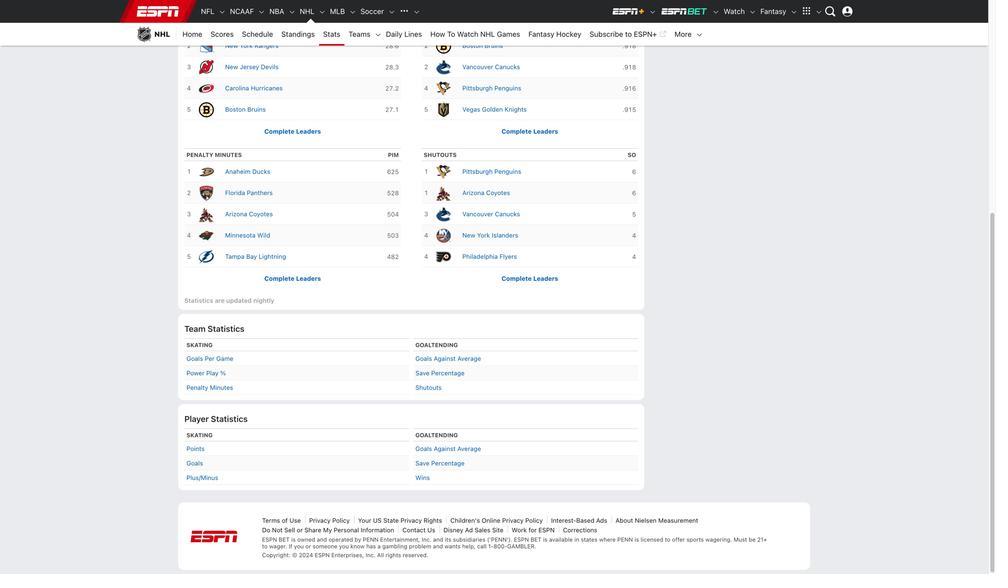 Task type: vqa. For each thing, say whether or not it's contained in the screenshot.


Task type: locate. For each thing, give the bounding box(es) containing it.
3 privacy from the left
[[503, 517, 524, 524]]

tampa for 5
[[225, 253, 245, 260]]

complete leaders link down hurricanes
[[265, 128, 321, 135]]

york left the islanders
[[477, 232, 490, 239]]

soccer image
[[388, 8, 396, 16]]

rights
[[424, 517, 442, 524]]

0 horizontal spatial is
[[291, 537, 296, 543]]

2 canucks from the top
[[495, 211, 520, 218]]

save percentage link for player statistics
[[416, 460, 465, 467]]

complete leaders link for boston bruins
[[265, 128, 321, 135]]

work for espn link
[[512, 527, 555, 534]]

vancouver canucks link for arizona
[[434, 204, 520, 225]]

penalty minutes up anaheim ducks image
[[187, 152, 242, 158]]

save percentage for team statistics
[[416, 370, 465, 377]]

2 tampa bay lightning image from the top
[[198, 249, 215, 266]]

daily lines link
[[382, 23, 427, 46]]

percentage for team statistics
[[432, 370, 465, 377]]

tampa bay lightning down minnesota wild
[[225, 253, 286, 260]]

goals against average link
[[416, 355, 481, 362], [416, 445, 481, 453]]

your us state privacy rights
[[358, 517, 442, 524]]

1 vertical spatial canucks
[[495, 211, 520, 218]]

1 percentage from the top
[[432, 370, 465, 377]]

bet down sell
[[279, 537, 290, 543]]

complete up nightly
[[265, 275, 295, 282]]

1 pittsburgh penguins from the top
[[463, 85, 522, 92]]

copyright:
[[262, 552, 291, 559]]

is down work for espn link
[[543, 537, 548, 543]]

0 vertical spatial power
[[187, 5, 208, 11]]

arizona coyotes link
[[434, 183, 510, 203], [196, 204, 273, 225]]

save percentage up shutouts 'link'
[[416, 370, 465, 377]]

1 lightning from the top
[[259, 21, 286, 28]]

global navigation element
[[132, 0, 857, 23]]

minutes down power play % link
[[210, 384, 233, 391]]

1 horizontal spatial bruins
[[485, 42, 503, 49]]

goals for wins
[[416, 445, 432, 453]]

in
[[575, 537, 580, 543]]

goals against average link for player statistics
[[416, 445, 481, 453]]

1 vancouver from the top
[[463, 63, 494, 71]]

vancouver canucks for penguins
[[463, 63, 520, 71]]

leaders for boston bruins
[[296, 128, 321, 135]]

1 vertical spatial percentage
[[432, 460, 465, 467]]

2 policy from the left
[[526, 517, 543, 524]]

against for team statistics
[[434, 355, 456, 362]]

penalty minutes down power play % link
[[187, 384, 233, 391]]

york down 'schedule'
[[240, 42, 253, 49]]

new down scores
[[225, 42, 238, 49]]

florida panthers image
[[198, 185, 215, 202]]

2 horizontal spatial privacy
[[503, 517, 524, 524]]

1 horizontal spatial boston bruins link
[[434, 35, 503, 56]]

1 tampa bay lightning from the top
[[225, 21, 286, 28]]

0 vertical spatial pittsburgh penguins link
[[434, 78, 522, 99]]

goals for shutouts
[[416, 355, 432, 362]]

1 vancouver canucks link from the top
[[434, 57, 520, 77]]

espn image
[[191, 531, 237, 543]]

0 vertical spatial percentage
[[432, 370, 465, 377]]

pittsburgh penguins link up vegas golden knights link at the top of the page
[[434, 78, 522, 99]]

fantasy right watch 'icon' on the top of page
[[761, 7, 787, 16]]

points
[[187, 445, 205, 453]]

new left 'jersey'
[[225, 63, 238, 71]]

york for rangers
[[240, 42, 253, 49]]

boston down how to watch nhl games
[[463, 42, 483, 49]]

1 vertical spatial average
[[458, 445, 481, 453]]

external link image
[[660, 28, 667, 40]]

2 penguins from the top
[[495, 168, 522, 175]]

0 vertical spatial minutes
[[215, 152, 242, 158]]

goaltending up wins
[[416, 432, 458, 439]]

us
[[428, 527, 436, 534]]

page footer region
[[178, 500, 811, 574]]

0 vertical spatial canucks
[[495, 63, 520, 71]]

ads
[[597, 517, 608, 524]]

2 pittsburgh from the top
[[463, 168, 493, 175]]

1 horizontal spatial fantasy
[[761, 7, 787, 16]]

% right nfl image
[[226, 5, 232, 11]]

2 privacy from the left
[[401, 517, 422, 524]]

1 canucks from the top
[[495, 63, 520, 71]]

2 pittsburgh penguins from the top
[[463, 168, 522, 175]]

5 for tampa bay lightning
[[187, 253, 191, 260]]

0 vertical spatial coyotes
[[487, 189, 510, 197]]

power play %
[[187, 5, 232, 11], [187, 370, 226, 377]]

penguins
[[495, 85, 522, 92], [495, 168, 522, 175]]

espn down work
[[514, 537, 529, 543]]

tampa bay lightning up 'schedule'
[[225, 21, 286, 28]]

save up shutouts 'link'
[[416, 370, 430, 377]]

its
[[445, 537, 452, 543]]

1 save percentage link from the top
[[416, 370, 465, 377]]

tampa down minnesota wild link
[[225, 253, 245, 260]]

1 pittsburgh from the top
[[463, 85, 493, 92]]

tampa bay lightning link for 1
[[196, 14, 286, 35]]

do
[[262, 527, 270, 534]]

1 vertical spatial bruins
[[248, 106, 266, 113]]

goaltending for player statistics
[[416, 432, 458, 439]]

inc.
[[422, 537, 432, 543], [366, 552, 376, 559]]

terms of use
[[262, 517, 301, 524]]

save up wins
[[416, 460, 430, 467]]

privacy up work
[[503, 517, 524, 524]]

0 horizontal spatial boston
[[225, 106, 246, 113]]

vancouver canucks link down how to watch nhl games "link"
[[434, 57, 520, 77]]

play down goals per game link
[[206, 370, 219, 377]]

espn+ image
[[612, 7, 645, 16]]

enterprises,
[[332, 552, 364, 559]]

tampa bay lightning link for 5
[[196, 246, 286, 267]]

watch inside global navigation element
[[724, 7, 745, 16]]

schedule link
[[238, 23, 277, 46]]

0 vertical spatial new
[[225, 42, 238, 49]]

canucks up the islanders
[[495, 211, 520, 218]]

1 horizontal spatial arizona
[[463, 189, 485, 197]]

team
[[185, 324, 206, 334]]

coyotes for 3
[[249, 211, 273, 218]]

3 for new jersey devils
[[187, 63, 191, 71]]

save for team statistics
[[416, 370, 430, 377]]

nfl link
[[197, 0, 219, 23]]

2 average from the top
[[458, 445, 481, 453]]

2 bet from the left
[[531, 537, 542, 543]]

pittsburgh penguins image
[[436, 80, 452, 97], [436, 164, 452, 180]]

1 for florida
[[187, 168, 191, 175]]

coyotes
[[487, 189, 510, 197], [249, 211, 273, 218]]

carolina hurricanes image
[[198, 80, 215, 97]]

team statistics
[[185, 324, 245, 334]]

1 tampa from the top
[[225, 21, 245, 28]]

6
[[633, 168, 637, 176], [633, 190, 637, 197]]

1 left anaheim ducks image
[[187, 168, 191, 175]]

arizona coyotes for 3
[[225, 211, 273, 218]]

0 vertical spatial fantasy
[[761, 7, 787, 16]]

new york rangers image
[[198, 38, 215, 55]]

1 horizontal spatial arizona coyotes
[[463, 189, 510, 197]]

power up penalty minutes link
[[187, 370, 205, 377]]

1 left arizona coyotes image
[[425, 189, 428, 197]]

0 vertical spatial vancouver canucks link
[[434, 57, 520, 77]]

0 vertical spatial against
[[434, 355, 456, 362]]

power left nfl image
[[187, 5, 208, 11]]

.918
[[623, 42, 637, 50], [623, 64, 637, 71]]

1 vertical spatial arizona coyotes
[[225, 211, 273, 218]]

save percentage up wins
[[416, 460, 465, 467]]

1 vertical spatial tampa bay lightning image
[[198, 249, 215, 266]]

complete leaders up nightly
[[265, 275, 321, 282]]

1 save from the top
[[416, 370, 430, 377]]

to left offer
[[665, 537, 671, 543]]

mlb image
[[349, 8, 357, 16]]

goals up shutouts 'link'
[[416, 355, 432, 362]]

0 vertical spatial goals against average
[[416, 355, 481, 362]]

1 horizontal spatial policy
[[526, 517, 543, 524]]

shutouts
[[424, 152, 457, 158], [416, 384, 442, 391]]

1 vertical spatial boston bruins image
[[198, 102, 215, 118]]

0 vertical spatial save percentage link
[[416, 370, 465, 377]]

%
[[226, 5, 232, 11], [220, 370, 226, 377]]

coyotes up the islanders
[[487, 189, 510, 197]]

0 vertical spatial goaltending
[[416, 342, 458, 349]]

lightning for 5
[[259, 253, 286, 260]]

0 vertical spatial vancouver
[[463, 63, 494, 71]]

1 bay from the top
[[246, 21, 257, 28]]

1 vertical spatial skating
[[187, 432, 213, 439]]

lightning down "wild"
[[259, 253, 286, 260]]

bet down "work for espn"
[[531, 537, 542, 543]]

personal
[[334, 527, 359, 534]]

york for islanders
[[477, 232, 490, 239]]

lightning down nba
[[259, 21, 286, 28]]

tampa bay lightning image down minnesota wild icon
[[198, 249, 215, 266]]

1 for new
[[187, 21, 191, 28]]

power play % up scores
[[187, 5, 232, 11]]

share
[[305, 527, 322, 534]]

1 vancouver canucks image from the top
[[436, 59, 452, 76]]

1 horizontal spatial boston bruins
[[463, 42, 503, 49]]

2 .918 from the top
[[623, 64, 637, 71]]

pittsburgh penguins image for 4
[[436, 80, 452, 97]]

mlb
[[330, 7, 345, 16]]

wins
[[416, 474, 430, 482]]

2 tampa bay lightning from the top
[[225, 253, 286, 260]]

complete for vegas golden knights
[[502, 128, 532, 135]]

boston bruins link for 5
[[196, 99, 266, 120]]

nhl link left home link
[[132, 23, 176, 46]]

1 horizontal spatial privacy
[[401, 517, 422, 524]]

2 6 from the top
[[633, 190, 637, 197]]

percentage for player statistics
[[432, 460, 465, 467]]

1 vertical spatial goals against average
[[416, 445, 481, 453]]

4
[[187, 85, 191, 92], [425, 85, 428, 92], [187, 232, 191, 239], [425, 232, 428, 239], [633, 232, 637, 239], [425, 253, 428, 260], [633, 253, 637, 261]]

2 lightning from the top
[[259, 253, 286, 260]]

ncaaf
[[230, 7, 254, 16]]

contact us
[[403, 527, 436, 534]]

skating up per
[[187, 342, 213, 349]]

vancouver canucks image for 2
[[436, 59, 452, 76]]

new york rangers link
[[196, 35, 279, 56]]

2 goals against average link from the top
[[416, 445, 481, 453]]

0 vertical spatial tampa bay lightning image
[[198, 17, 215, 33]]

2 vertical spatial new
[[463, 232, 476, 239]]

pittsburgh penguins image up vegas golden knights icon
[[436, 80, 452, 97]]

0 vertical spatial penalty
[[187, 152, 213, 158]]

policy up work for espn link
[[526, 517, 543, 524]]

0 horizontal spatial all
[[377, 552, 384, 559]]

sales
[[475, 527, 491, 534]]

privacy policy
[[309, 517, 350, 524]]

0 vertical spatial inc.
[[422, 537, 432, 543]]

1 vertical spatial york
[[477, 232, 490, 239]]

1 tampa bay lightning link from the top
[[196, 14, 286, 35]]

offer
[[673, 537, 685, 543]]

new for new york rangers
[[225, 42, 238, 49]]

1 penalty minutes from the top
[[187, 152, 242, 158]]

1 vertical spatial fantasy
[[529, 30, 555, 38]]

goals for penalty minutes
[[187, 355, 203, 362]]

2 goals against average from the top
[[416, 445, 481, 453]]

1 vertical spatial %
[[220, 370, 226, 377]]

watch right espn bet icon
[[724, 7, 745, 16]]

nba
[[270, 7, 284, 16]]

2 vancouver canucks image from the top
[[436, 206, 452, 223]]

canucks
[[495, 63, 520, 71], [495, 211, 520, 218]]

2 tampa bay lightning link from the top
[[196, 246, 286, 267]]

bay down minnesota wild
[[246, 253, 257, 260]]

0 vertical spatial boston
[[463, 42, 483, 49]]

leaders for philadelphia flyers
[[534, 275, 559, 282]]

2 penalty from the top
[[187, 384, 208, 391]]

minutes
[[215, 152, 242, 158], [210, 384, 233, 391]]

2 vancouver canucks from the top
[[463, 211, 520, 218]]

2 save percentage link from the top
[[416, 460, 465, 467]]

leaders for vegas golden knights
[[534, 128, 559, 135]]

you
[[294, 543, 304, 550], [339, 543, 349, 550]]

0 vertical spatial or
[[297, 527, 303, 534]]

statistics left are
[[185, 297, 213, 304]]

daily lines
[[386, 30, 422, 38]]

complete leaders down knights
[[502, 128, 559, 135]]

arizona coyotes link down florida panthers link
[[196, 204, 273, 225]]

hurricanes
[[251, 85, 283, 92]]

player statistics
[[185, 414, 248, 424]]

vancouver canucks
[[463, 63, 520, 71], [463, 211, 520, 218]]

% down "game"
[[220, 370, 226, 377]]

arizona coyotes link for 3
[[196, 204, 273, 225]]

winnipeg jets image
[[436, 17, 452, 33]]

1 vertical spatial tampa bay lightning link
[[196, 246, 286, 267]]

2 bay from the top
[[246, 253, 257, 260]]

1 horizontal spatial is
[[543, 537, 548, 543]]

winnipeg jets link
[[434, 14, 504, 35]]

1 save percentage from the top
[[416, 370, 465, 377]]

6 for arizona coyotes
[[633, 190, 637, 197]]

1 vertical spatial minutes
[[210, 384, 233, 391]]

0 horizontal spatial arizona coyotes link
[[196, 204, 273, 225]]

vancouver
[[463, 63, 494, 71], [463, 211, 494, 218]]

1 goaltending from the top
[[416, 342, 458, 349]]

5 for vegas golden knights
[[425, 106, 428, 113]]

0 vertical spatial tampa bay lightning
[[225, 21, 286, 28]]

1 vertical spatial save
[[416, 460, 430, 467]]

1 vertical spatial power
[[187, 370, 205, 377]]

watch down winnipeg
[[458, 30, 479, 38]]

complete leaders down hurricanes
[[265, 128, 321, 135]]

flyers
[[500, 253, 517, 260]]

play
[[210, 5, 225, 11], [206, 370, 219, 377]]

1 against from the top
[[434, 355, 456, 362]]

anaheim ducks image
[[198, 164, 215, 180]]

1 vertical spatial tampa bay lightning
[[225, 253, 286, 260]]

vancouver canucks down how to watch nhl games "link"
[[463, 63, 520, 71]]

1 penguins from the top
[[495, 85, 522, 92]]

save percentage link for team statistics
[[416, 370, 465, 377]]

complete leaders link up nightly
[[265, 275, 321, 282]]

arizona coyotes link for 1
[[434, 183, 510, 203]]

0 horizontal spatial arizona coyotes
[[225, 211, 273, 218]]

1 vertical spatial vancouver canucks
[[463, 211, 520, 218]]

goals up wins
[[416, 445, 432, 453]]

vancouver canucks up new york islanders
[[463, 211, 520, 218]]

for
[[529, 527, 537, 534]]

0 horizontal spatial coyotes
[[249, 211, 273, 218]]

pittsburgh penguins image for 1
[[436, 164, 452, 180]]

2 pittsburgh penguins image from the top
[[436, 164, 452, 180]]

interest-based ads
[[552, 517, 608, 524]]

1 vertical spatial arizona
[[225, 211, 247, 218]]

vancouver canucks image
[[436, 59, 452, 76], [436, 206, 452, 223]]

1 vertical spatial 6
[[633, 190, 637, 197]]

1 vertical spatial boston bruins
[[225, 106, 266, 113]]

1 vertical spatial boston bruins link
[[196, 99, 266, 120]]

more espn image
[[816, 8, 823, 16]]

goals against average for team statistics
[[416, 355, 481, 362]]

goaltending for team statistics
[[416, 342, 458, 349]]

1 vertical spatial new
[[225, 63, 238, 71]]

1 vertical spatial pittsburgh penguins image
[[436, 164, 452, 180]]

1 pittsburgh penguins link from the top
[[434, 78, 522, 99]]

soccer
[[361, 7, 384, 16]]

boston bruins for 2
[[463, 42, 503, 49]]

wins link
[[416, 474, 430, 482]]

3 left 'new jersey devils' icon
[[187, 63, 191, 71]]

2 goaltending from the top
[[416, 432, 458, 439]]

1 .918 from the top
[[623, 42, 637, 50]]

statistics for team
[[208, 324, 245, 334]]

nightly
[[253, 297, 275, 304]]

2 tampa from the top
[[225, 253, 245, 260]]

teams link
[[345, 23, 375, 46]]

tampa bay lightning link
[[196, 14, 286, 35], [196, 246, 286, 267]]

1 vertical spatial penalty minutes
[[187, 384, 233, 391]]

inc. down us
[[422, 537, 432, 543]]

statistics right player
[[211, 414, 248, 424]]

2
[[187, 42, 191, 49], [425, 42, 428, 49], [425, 63, 428, 71], [187, 189, 191, 197]]

0 horizontal spatial boston bruins image
[[198, 102, 215, 118]]

1 vertical spatial arizona coyotes link
[[196, 204, 273, 225]]

bruins for 5
[[248, 106, 266, 113]]

complete leaders link down flyers
[[502, 275, 559, 282]]

about nielsen measurement link
[[616, 517, 699, 524]]

bruins for 2
[[485, 42, 503, 49]]

1 pittsburgh penguins image from the top
[[436, 80, 452, 97]]

arizona down the florida in the top of the page
[[225, 211, 247, 218]]

0 horizontal spatial bet
[[279, 537, 290, 543]]

1 vertical spatial all
[[377, 552, 384, 559]]

boston bruins link down "carolina"
[[196, 99, 266, 120]]

1 penalty from the top
[[187, 152, 213, 158]]

average for team statistics
[[458, 355, 481, 362]]

1 6 from the top
[[633, 168, 637, 176]]

1 horizontal spatial boston
[[463, 42, 483, 49]]

2 vancouver canucks link from the top
[[434, 204, 520, 225]]

boston bruins link down the winnipeg jets link
[[434, 35, 503, 56]]

fantasy image
[[791, 8, 798, 16]]

2 pittsburgh penguins link from the top
[[434, 161, 522, 182]]

winnipeg jets
[[463, 21, 504, 28]]

1 vertical spatial pittsburgh penguins
[[463, 168, 522, 175]]

nhl left nhl icon
[[300, 7, 315, 16]]

complete leaders link for tampa bay lightning
[[265, 275, 321, 282]]

complete up ducks
[[265, 128, 295, 135]]

0 vertical spatial pittsburgh
[[463, 85, 493, 92]]

3 is from the left
[[635, 537, 640, 543]]

penalty up anaheim ducks image
[[187, 152, 213, 158]]

1 left "winnipeg jets" image
[[425, 21, 428, 28]]

espn plus image
[[650, 8, 657, 16]]

2 save from the top
[[416, 460, 430, 467]]

0 vertical spatial tampa
[[225, 21, 245, 28]]

new york islanders image
[[436, 228, 452, 244]]

1 vertical spatial goaltending
[[416, 432, 458, 439]]

carolina hurricanes link
[[196, 78, 283, 99]]

0 vertical spatial tampa bay lightning link
[[196, 14, 286, 35]]

1 penn from the left
[[363, 537, 379, 543]]

1 horizontal spatial boston bruins image
[[436, 38, 452, 55]]

complete leaders for tampa bay lightning
[[265, 275, 321, 282]]

all inside espn bet is owned and operated by penn entertainment, inc. and its subsidiaries ('penn'). espn bet is available in states where penn is licensed to offer sports wagering. must be 21+ to wager. if you or someone you know has a gambling problem and wants help, call 1-800-gambler. copyright: © 2024 espn enterprises, inc. all rights reserved.
[[377, 552, 384, 559]]

1 horizontal spatial bet
[[531, 537, 542, 543]]

minutes up anaheim ducks link
[[215, 152, 242, 158]]

vancouver up new york islanders link
[[463, 211, 494, 218]]

philadelphia
[[463, 253, 498, 260]]

pittsburgh for 4
[[463, 85, 493, 92]]

more espn image
[[799, 4, 815, 19]]

problem
[[409, 543, 432, 550]]

2 percentage from the top
[[432, 460, 465, 467]]

0 horizontal spatial bruins
[[248, 106, 266, 113]]

espn bet image
[[661, 7, 709, 16]]

home
[[183, 30, 202, 38]]

fantasy inside "link"
[[761, 7, 787, 16]]

subscribe to espn+
[[590, 30, 657, 38]]

boston bruins image
[[436, 38, 452, 55], [198, 102, 215, 118]]

1 vertical spatial power play %
[[187, 370, 226, 377]]

1 average from the top
[[458, 355, 481, 362]]

1 vancouver canucks from the top
[[463, 63, 520, 71]]

vancouver canucks image down the how
[[436, 59, 452, 76]]

statistics down statistics are updated nightly
[[208, 324, 245, 334]]

1 vertical spatial vancouver canucks image
[[436, 206, 452, 223]]

privacy up share
[[309, 517, 331, 524]]

new jersey devils image
[[198, 59, 215, 76]]

1 for boston
[[425, 21, 428, 28]]

jersey
[[240, 63, 259, 71]]

all left news
[[712, 3, 720, 10]]

0 vertical spatial %
[[226, 5, 232, 11]]

contact
[[403, 527, 426, 534]]

ad
[[465, 527, 473, 534]]

1 goals against average link from the top
[[416, 355, 481, 362]]

boston bruins image for 2
[[436, 38, 452, 55]]

privacy up contact
[[401, 517, 422, 524]]

children's online privacy policy link
[[451, 517, 543, 524]]

nhl link
[[296, 0, 319, 23], [132, 23, 176, 46]]

1 goals against average from the top
[[416, 355, 481, 362]]

1 vertical spatial goals against average link
[[416, 445, 481, 453]]

tampa bay lightning image for 5
[[198, 249, 215, 266]]

0 vertical spatial statistics
[[185, 297, 213, 304]]

0 horizontal spatial boston bruins
[[225, 106, 266, 113]]

2 save percentage from the top
[[416, 460, 465, 467]]

vancouver for arizona
[[463, 211, 494, 218]]

vancouver canucks link up new york islanders link
[[434, 204, 520, 225]]

complete leaders link for vegas golden knights
[[502, 128, 559, 135]]

or right sell
[[297, 527, 303, 534]]

tampa down 'ncaaf'
[[225, 21, 245, 28]]

boston bruins image down carolina hurricanes icon
[[198, 102, 215, 118]]

pittsburgh penguins link up arizona coyotes image
[[434, 161, 522, 182]]

2 vertical spatial statistics
[[211, 414, 248, 424]]

1 bet from the left
[[279, 537, 290, 543]]

fantasy hockey link
[[525, 23, 586, 46]]

vancouver for boston
[[463, 63, 494, 71]]

arizona coyotes link up new york islanders link
[[434, 183, 510, 203]]

1 skating from the top
[[187, 342, 213, 349]]

save percentage link up shutouts 'link'
[[416, 370, 465, 377]]

corrections link
[[563, 527, 598, 534]]

average for player statistics
[[458, 445, 481, 453]]

4 for minnesota wild
[[187, 232, 191, 239]]

482
[[387, 253, 399, 261]]

arizona coyotes right arizona coyotes image
[[463, 189, 510, 197]]

2 for florida panthers
[[187, 189, 191, 197]]

soccer link
[[357, 0, 388, 23]]

new up 'philadelphia flyers' 'link'
[[463, 232, 476, 239]]

tampa bay lightning image
[[198, 17, 215, 33], [198, 249, 215, 266]]

goals against average link up wins
[[416, 445, 481, 453]]

0 horizontal spatial to
[[262, 543, 268, 550]]

penalty minutes
[[187, 152, 242, 158], [187, 384, 233, 391]]

1 vertical spatial against
[[434, 445, 456, 453]]

espn right for
[[539, 527, 555, 534]]

0 vertical spatial york
[[240, 42, 253, 49]]

save percentage for player statistics
[[416, 460, 465, 467]]

goals against average up wins
[[416, 445, 481, 453]]

fantasy inside 'link'
[[529, 30, 555, 38]]

0 vertical spatial save percentage
[[416, 370, 465, 377]]

espn down do
[[262, 537, 277, 543]]

1 horizontal spatial penn
[[618, 537, 633, 543]]

pittsburgh penguins
[[463, 85, 522, 92], [463, 168, 522, 175]]

2 skating from the top
[[187, 432, 213, 439]]

more image
[[696, 31, 704, 38]]

inc. down has
[[366, 552, 376, 559]]

complete for tampa bay lightning
[[265, 275, 295, 282]]

is left licensed
[[635, 537, 640, 543]]

boston bruins down carolina hurricanes link
[[225, 106, 266, 113]]

0 vertical spatial bay
[[246, 21, 257, 28]]

1 vertical spatial tampa
[[225, 253, 245, 260]]

1 vertical spatial vancouver canucks link
[[434, 204, 520, 225]]

nfl image
[[219, 8, 226, 16]]

skating up points
[[187, 432, 213, 439]]

arizona coyotes image
[[198, 206, 215, 223]]

2 vancouver from the top
[[463, 211, 494, 218]]

1 horizontal spatial watch
[[724, 7, 745, 16]]

1 up home
[[187, 21, 191, 28]]

bruins down carolina hurricanes in the left top of the page
[[248, 106, 266, 113]]

play left 'ncaaf'
[[210, 5, 225, 11]]

0 vertical spatial pittsburgh penguins
[[463, 85, 522, 92]]

528
[[387, 190, 399, 197]]

save percentage link
[[416, 370, 465, 377], [416, 460, 465, 467]]

arizona coyotes down 'florida panthers'
[[225, 211, 273, 218]]

2 against from the top
[[434, 445, 456, 453]]

fantasy
[[761, 7, 787, 16], [529, 30, 555, 38]]

plus/minus link
[[187, 474, 218, 482]]

.916
[[623, 85, 637, 92]]

1 vertical spatial watch
[[458, 30, 479, 38]]

vancouver down how to watch nhl games "link"
[[463, 63, 494, 71]]

1 vertical spatial pittsburgh
[[463, 168, 493, 175]]

.918 up .916
[[623, 64, 637, 71]]

1 tampa bay lightning image from the top
[[198, 17, 215, 33]]

1 horizontal spatial to
[[626, 30, 632, 38]]

my
[[323, 527, 332, 534]]

0 vertical spatial save
[[416, 370, 430, 377]]

philadelphia flyers
[[463, 253, 517, 260]]

you right if
[[294, 543, 304, 550]]



Task type: describe. For each thing, give the bounding box(es) containing it.
espn more sports home page image
[[397, 4, 412, 19]]

625
[[387, 168, 399, 176]]

tampa bay lightning image for 1
[[198, 17, 215, 33]]

watch image
[[750, 8, 757, 16]]

rights
[[386, 552, 401, 559]]

measurement
[[659, 517, 699, 524]]

new for new york islanders
[[463, 232, 476, 239]]

1 power play % from the top
[[187, 5, 232, 11]]

6 for pittsburgh penguins
[[633, 168, 637, 176]]

503
[[387, 232, 399, 239]]

tampa bay lightning for 5
[[225, 253, 286, 260]]

are
[[215, 297, 225, 304]]

0 horizontal spatial inc.
[[366, 552, 376, 559]]

boston for 5
[[225, 106, 246, 113]]

1 you from the left
[[294, 543, 304, 550]]

pittsburgh for 1
[[463, 168, 493, 175]]

espn bet image
[[713, 8, 720, 16]]

arizona for 1
[[463, 189, 485, 197]]

anaheim ducks link
[[196, 161, 271, 182]]

or inside "about nielsen measurement do not sell or share my personal information"
[[297, 527, 303, 534]]

vegas golden knights link
[[434, 99, 527, 120]]

state
[[384, 517, 399, 524]]

be
[[749, 537, 756, 543]]

vancouver canucks image for 3
[[436, 206, 452, 223]]

interest-
[[552, 517, 577, 524]]

minnesota wild image
[[198, 228, 215, 244]]

boston bruins image for 5
[[198, 102, 215, 118]]

of
[[282, 517, 288, 524]]

3 for arizona coyotes
[[187, 211, 191, 218]]

scores link
[[207, 23, 238, 46]]

boston for 2
[[463, 42, 483, 49]]

504
[[387, 211, 399, 218]]

tampa bay lightning for 1
[[225, 21, 286, 28]]

pittsburgh penguins link for 4
[[434, 78, 522, 99]]

florida panthers
[[225, 189, 273, 197]]

.918 for canucks
[[623, 64, 637, 71]]

2 power from the top
[[187, 370, 205, 377]]

4 for carolina hurricanes
[[187, 85, 191, 92]]

islanders
[[492, 232, 519, 239]]

plus/minus
[[187, 474, 218, 482]]

ducks
[[252, 168, 271, 175]]

information
[[361, 527, 394, 534]]

your us state privacy rights link
[[358, 517, 442, 524]]

fantasy link
[[757, 0, 791, 23]]

goals against average for player statistics
[[416, 445, 481, 453]]

sv%
[[623, 5, 637, 11]]

rangers
[[255, 42, 279, 49]]

pittsburgh penguins for 1
[[463, 168, 522, 175]]

profile management image
[[843, 6, 853, 17]]

nhl inside "link"
[[481, 30, 495, 38]]

nhl inside global navigation element
[[300, 7, 315, 16]]

not
[[272, 527, 283, 534]]

operated
[[329, 537, 353, 543]]

lightning for 1
[[259, 21, 286, 28]]

pittsburgh penguins for 4
[[463, 85, 522, 92]]

0 vertical spatial all
[[712, 3, 720, 10]]

2 you from the left
[[339, 543, 349, 550]]

philadelphia flyers link
[[434, 246, 517, 267]]

nhl right espn bet icon
[[722, 3, 735, 10]]

fantasy for fantasy hockey
[[529, 30, 555, 38]]

1 horizontal spatial inc.
[[422, 537, 432, 543]]

arizona coyotes image
[[436, 185, 452, 202]]

pittsburgh penguins link for 1
[[434, 161, 522, 182]]

2 penn from the left
[[618, 537, 633, 543]]

penguins for 4
[[495, 85, 522, 92]]

teams image
[[375, 31, 382, 38]]

©
[[292, 552, 297, 559]]

games
[[497, 30, 521, 38]]

4 for philadelphia flyers
[[425, 253, 428, 260]]

against for player statistics
[[434, 445, 456, 453]]

4 for pittsburgh penguins
[[425, 85, 428, 92]]

vancouver canucks link for boston
[[434, 57, 520, 77]]

standings page main content
[[174, 0, 655, 495]]

schedule
[[242, 30, 273, 38]]

.915
[[623, 106, 637, 113]]

mlb link
[[326, 0, 349, 23]]

1 privacy from the left
[[309, 517, 331, 524]]

espn bet is owned and operated by penn entertainment, inc. and its subsidiaries ('penn'). espn bet is available in states where penn is licensed to offer sports wagering. must be 21+ to wager. if you or someone you know has a gambling problem and wants help, call 1-800-gambler. copyright: © 2024 espn enterprises, inc. all rights reserved.
[[262, 537, 768, 559]]

boston bruins link for 2
[[434, 35, 503, 56]]

player
[[185, 414, 209, 424]]

ncaaf image
[[258, 8, 265, 16]]

2 horizontal spatial to
[[665, 537, 671, 543]]

golden
[[482, 106, 503, 113]]

knights
[[505, 106, 527, 113]]

call
[[478, 543, 487, 550]]

gambling
[[383, 543, 408, 550]]

arizona for 3
[[225, 211, 247, 218]]

wild
[[257, 232, 270, 239]]

standings link
[[277, 23, 319, 46]]

florida
[[225, 189, 245, 197]]

fantasy for fantasy
[[761, 7, 787, 16]]

pim
[[388, 152, 399, 158]]

game
[[216, 355, 234, 362]]

1 vertical spatial play
[[206, 370, 219, 377]]

new jersey devils
[[225, 63, 279, 71]]

stats
[[323, 30, 341, 38]]

vancouver canucks for york
[[463, 211, 520, 218]]

27.2
[[386, 85, 399, 92]]

nba image
[[289, 8, 296, 16]]

1-
[[489, 543, 494, 550]]

1 for arizona
[[425, 168, 428, 175]]

how to watch nhl games
[[431, 30, 521, 38]]

minnesota wild
[[225, 232, 270, 239]]

1 horizontal spatial nhl link
[[296, 0, 319, 23]]

complete for boston bruins
[[265, 128, 295, 135]]

.918 for bruins
[[623, 42, 637, 50]]

new jersey devils link
[[196, 57, 279, 77]]

reserved.
[[403, 552, 429, 559]]

complete leaders for vegas golden knights
[[502, 128, 559, 135]]

jets
[[492, 21, 504, 28]]

2 penalty minutes from the top
[[187, 384, 233, 391]]

1 vertical spatial shutouts
[[416, 384, 442, 391]]

3 for vancouver canucks
[[425, 211, 428, 218]]

bay for 5
[[246, 253, 257, 260]]

0 vertical spatial shutouts
[[424, 152, 457, 158]]

2024
[[299, 552, 313, 559]]

how to watch nhl games link
[[427, 23, 525, 46]]

or inside espn bet is owned and operated by penn entertainment, inc. and its subsidiaries ('penn'). espn bet is available in states where penn is licensed to offer sports wagering. must be 21+ to wager. if you or someone you know has a gambling problem and wants help, call 1-800-gambler. copyright: © 2024 espn enterprises, inc. all rights reserved.
[[306, 543, 311, 550]]

disney
[[444, 527, 464, 534]]

21+
[[758, 537, 768, 543]]

legal footer navigation element
[[258, 515, 786, 559]]

espn down the someone
[[315, 552, 330, 559]]

privacy policy link
[[309, 517, 350, 524]]

florida panthers link
[[196, 183, 273, 203]]

1 is from the left
[[291, 537, 296, 543]]

daily
[[386, 30, 403, 38]]

canucks for coyotes
[[495, 211, 520, 218]]

2 power play % from the top
[[187, 370, 226, 377]]

penalty minutes link
[[187, 384, 233, 391]]

home link
[[178, 23, 207, 46]]

1 power from the top
[[187, 5, 208, 11]]

goals per game link
[[187, 355, 234, 362]]

site
[[493, 527, 504, 534]]

nhl image
[[319, 8, 326, 16]]

complete for philadelphia flyers
[[502, 275, 532, 282]]

subscribe to espn+ link
[[586, 23, 671, 46]]

tampa for 1
[[225, 21, 245, 28]]

by
[[355, 537, 361, 543]]

complete leaders for boston bruins
[[265, 128, 321, 135]]

children's
[[451, 517, 480, 524]]

2 for vancouver canucks
[[425, 63, 428, 71]]

wants
[[445, 543, 461, 550]]

27.1
[[386, 106, 399, 113]]

boston bruins for 5
[[225, 106, 266, 113]]

work
[[512, 527, 527, 534]]

arizona coyotes for 1
[[463, 189, 510, 197]]

goals down points
[[187, 460, 203, 467]]

available
[[550, 537, 573, 543]]

complete leaders for philadelphia flyers
[[502, 275, 559, 282]]

subsidiaries
[[453, 537, 486, 543]]

goals against average link for team statistics
[[416, 355, 481, 362]]

save for player statistics
[[416, 460, 430, 467]]

teams
[[349, 30, 371, 38]]

know
[[351, 543, 365, 550]]

1 policy from the left
[[333, 517, 350, 524]]

subscribe
[[590, 30, 624, 38]]

minnesota wild link
[[196, 225, 270, 246]]

4 for new york islanders
[[425, 232, 428, 239]]

more
[[675, 30, 692, 38]]

0 vertical spatial play
[[210, 5, 225, 11]]

more sports image
[[413, 8, 421, 16]]

anaheim
[[225, 168, 251, 175]]

must
[[734, 537, 748, 543]]

nhl left home
[[154, 30, 170, 38]]

philadelphia flyers image
[[436, 249, 452, 266]]

all nhl news link
[[712, 3, 754, 10]]

a
[[378, 543, 381, 550]]

skating for player
[[187, 432, 213, 439]]

statistics for player
[[211, 414, 248, 424]]

terms
[[262, 517, 280, 524]]

nba link
[[265, 0, 289, 23]]

skating for team
[[187, 342, 213, 349]]

lines
[[405, 30, 422, 38]]

2 for new york rangers
[[187, 42, 191, 49]]

0 horizontal spatial nhl link
[[132, 23, 176, 46]]

new for new jersey devils
[[225, 63, 238, 71]]

penguins for 1
[[495, 168, 522, 175]]

about
[[616, 517, 634, 524]]

2 is from the left
[[543, 537, 548, 543]]

new york rangers
[[225, 42, 279, 49]]

vegas golden knights image
[[436, 102, 452, 118]]

watch inside "link"
[[458, 30, 479, 38]]

coyotes for 1
[[487, 189, 510, 197]]

wager.
[[269, 543, 287, 550]]

bay for 1
[[246, 21, 257, 28]]

to inside subscribe to espn+ link
[[626, 30, 632, 38]]

5 for boston bruins
[[187, 106, 191, 113]]

statistics are updated nightly
[[185, 297, 275, 304]]

hockey
[[557, 30, 582, 38]]



